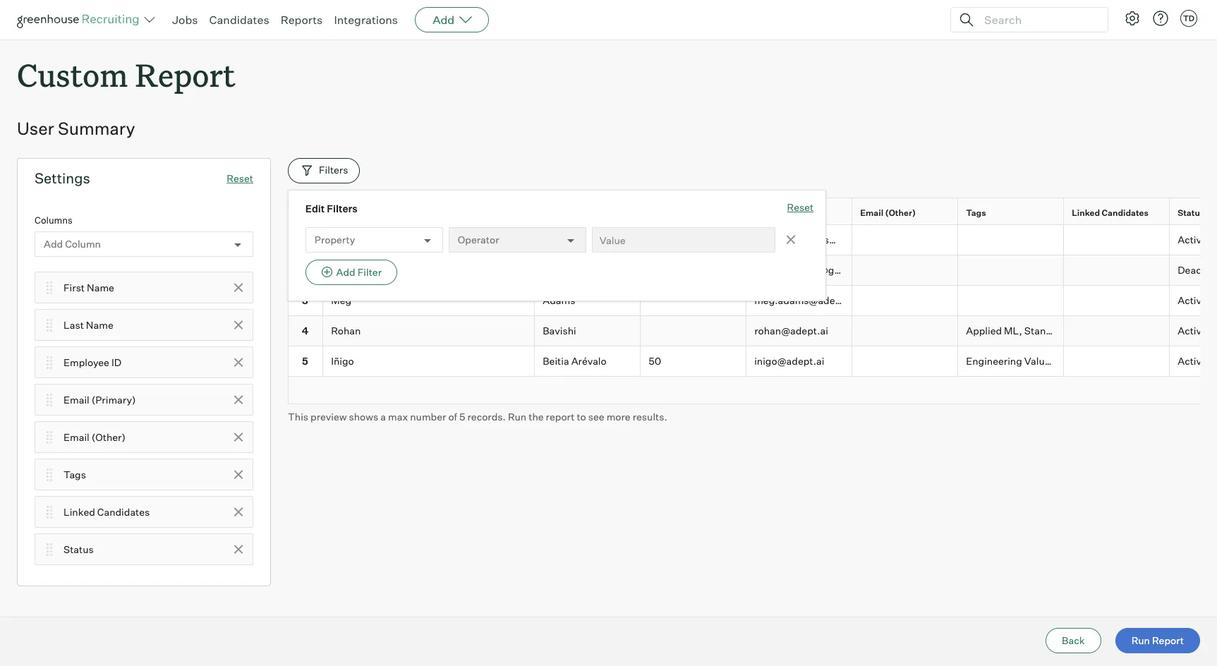 Task type: vqa. For each thing, say whether or not it's contained in the screenshot.
the topmost First
yes



Task type: locate. For each thing, give the bounding box(es) containing it.
2 horizontal spatial candidates
[[1102, 208, 1149, 218]]

columns
[[35, 215, 73, 226]]

row group
[[288, 225, 1217, 376]]

1 vertical spatial (other)
[[92, 431, 126, 443]]

linked candidates inside column header
[[1072, 208, 1149, 218]]

coding right swe
[[1132, 325, 1165, 337]]

0 vertical spatial linked
[[1072, 208, 1100, 218]]

active for meg.adams@adept.ai
[[1178, 294, 1207, 306]]

1 horizontal spatial email (primary)
[[754, 208, 820, 218]]

0 vertical spatial reset link
[[227, 172, 253, 184]]

employee
[[63, 356, 109, 368]]

active
[[1178, 234, 1207, 246], [1178, 294, 1207, 306], [1178, 325, 1207, 337], [1178, 355, 1207, 367]]

1 horizontal spatial (other)
[[885, 208, 916, 218]]

0 vertical spatial email (primary)
[[754, 208, 820, 218]]

meg.adams@adept.ai
[[754, 294, 856, 306]]

row up the rohan@adept.ai
[[288, 286, 1217, 316]]

last name
[[63, 319, 113, 331]]

to
[[577, 410, 586, 422]]

bavishi
[[543, 325, 576, 337]]

1 horizontal spatial coding
[[1187, 355, 1217, 367]]

email (primary) down employee id
[[63, 393, 136, 405]]

row down the rohan@adept.ai
[[288, 346, 1217, 376]]

1 horizontal spatial linked
[[1072, 208, 1100, 218]]

2 horizontal spatial add
[[433, 13, 454, 27]]

email (primary) up david.abrahams@adept.ai
[[754, 208, 820, 218]]

active for david.abrahams@adept.ai
[[1178, 234, 1207, 246]]

coding
[[1132, 325, 1165, 337], [1187, 355, 1217, 367]]

1 horizontal spatial first name
[[331, 208, 376, 218]]

1 horizontal spatial email (other)
[[860, 208, 916, 218]]

jobs link
[[172, 13, 198, 27]]

row
[[288, 198, 1217, 228], [288, 225, 1217, 255], [288, 255, 1217, 286], [288, 286, 1217, 316], [288, 316, 1217, 346], [288, 346, 1217, 376]]

inigo@adept.ai
[[754, 355, 824, 367]]

values
[[1024, 355, 1055, 367]]

1 horizontal spatial first
[[331, 208, 350, 218]]

2 vertical spatial add
[[336, 266, 355, 278]]

reset for edit filters
[[787, 201, 814, 213]]

run left "the" at the bottom of the page
[[508, 410, 526, 422]]

(primary)
[[779, 208, 820, 218], [92, 393, 136, 405]]

0 horizontal spatial first
[[63, 281, 85, 293]]

report
[[135, 54, 235, 95], [1152, 634, 1184, 646]]

first name up last name
[[63, 281, 114, 293]]

1 vertical spatial candidates
[[1102, 208, 1149, 218]]

add for add filter
[[336, 266, 355, 278]]

reset up david.abrahams@adept.ai
[[787, 201, 814, 213]]

run report
[[1131, 634, 1184, 646]]

configure image
[[1124, 10, 1141, 27]]

report inside button
[[1152, 634, 1184, 646]]

1 horizontal spatial report
[[1152, 634, 1184, 646]]

2 vertical spatial name
[[86, 319, 113, 331]]

email (other) column header
[[852, 198, 961, 228]]

5
[[302, 355, 308, 367], [459, 410, 465, 422]]

reset left filter icon
[[227, 172, 253, 184]]

rohan@adept.ai
[[754, 325, 828, 337]]

active right front
[[1178, 355, 1207, 367]]

6 row from the top
[[288, 346, 1217, 376]]

add for add
[[433, 13, 454, 27]]

0 vertical spatial 5
[[302, 355, 308, 367]]

first right edit
[[331, 208, 350, 218]]

coding right end
[[1187, 355, 1217, 367]]

5 row from the top
[[288, 316, 1217, 346]]

(other)
[[885, 208, 916, 218], [92, 431, 126, 443]]

add inside popup button
[[433, 13, 454, 27]]

row containing 1
[[288, 225, 1217, 255]]

2 cell
[[288, 255, 323, 286]]

1 vertical spatial add
[[44, 238, 63, 250]]

email (primary) column header
[[746, 198, 855, 228]]

1 vertical spatial status
[[63, 543, 94, 555]]

id
[[111, 356, 121, 368]]

active up end
[[1178, 325, 1207, 337]]

email (primary) inside column header
[[754, 208, 820, 218]]

active down deactiva
[[1178, 294, 1207, 306]]

email (primary)
[[754, 208, 820, 218], [63, 393, 136, 405]]

1 vertical spatial report
[[1152, 634, 1184, 646]]

0 vertical spatial status
[[1178, 208, 1204, 218]]

cell
[[641, 225, 746, 255], [852, 225, 958, 255], [958, 225, 1064, 255], [1064, 225, 1170, 255], [535, 255, 641, 286], [641, 255, 746, 286], [852, 255, 958, 286], [958, 255, 1064, 286], [1064, 255, 1170, 286], [641, 286, 746, 316], [852, 286, 958, 316], [958, 286, 1064, 316], [1064, 286, 1170, 316], [641, 316, 746, 346], [852, 316, 958, 346], [1064, 316, 1170, 346], [852, 346, 958, 376], [1064, 346, 1170, 376]]

first name
[[331, 208, 376, 218], [63, 281, 114, 293]]

1 vertical spatial (primary)
[[92, 393, 136, 405]]

0 horizontal spatial first name
[[63, 281, 114, 293]]

row up megadams40@gmail.com
[[288, 225, 1217, 255]]

add column
[[44, 238, 101, 250]]

1 vertical spatial first
[[63, 281, 85, 293]]

0 vertical spatial first name
[[331, 208, 376, 218]]

1 horizontal spatial 5
[[459, 410, 465, 422]]

2 row from the top
[[288, 225, 1217, 255]]

0 vertical spatial (primary)
[[779, 208, 820, 218]]

0 vertical spatial first
[[331, 208, 350, 218]]

0 vertical spatial (other)
[[885, 208, 916, 218]]

active for rohan@adept.ai
[[1178, 325, 1207, 337]]

linked candidates
[[1072, 208, 1149, 218], [63, 506, 150, 518]]

3 cell
[[288, 286, 323, 316]]

0 vertical spatial candidates
[[209, 13, 269, 27]]

0 horizontal spatial reset
[[227, 172, 253, 184]]

0 vertical spatial name
[[352, 208, 376, 218]]

email
[[754, 208, 778, 218], [860, 208, 883, 218], [63, 393, 89, 405], [63, 431, 89, 443]]

0 vertical spatial reset
[[227, 172, 253, 184]]

0 vertical spatial email (other)
[[860, 208, 916, 218]]

row containing first name
[[288, 198, 1217, 228]]

name up last name
[[87, 281, 114, 293]]

active up deactiva
[[1178, 234, 1207, 246]]

filters right edit
[[327, 203, 358, 215]]

(primary) down id
[[92, 393, 136, 405]]

0 vertical spatial coding
[[1132, 325, 1165, 337]]

5 right of
[[459, 410, 465, 422]]

first up last
[[63, 281, 85, 293]]

ml,
[[1004, 325, 1022, 337]]

back
[[1062, 634, 1085, 646]]

add
[[433, 13, 454, 27], [44, 238, 63, 250], [336, 266, 355, 278]]

a
[[380, 410, 386, 422]]

first name up david
[[331, 208, 376, 218]]

arévalo
[[571, 355, 607, 367]]

1 vertical spatial reset
[[787, 201, 814, 213]]

1 active from the top
[[1178, 234, 1207, 246]]

beitia
[[543, 355, 569, 367]]

status
[[1178, 208, 1204, 218], [63, 543, 94, 555]]

0 vertical spatial tags
[[966, 208, 986, 218]]

0 horizontal spatial linked
[[63, 506, 95, 518]]

0 horizontal spatial (other)
[[92, 431, 126, 443]]

add for add column
[[44, 238, 63, 250]]

1 horizontal spatial linked candidates
[[1072, 208, 1149, 218]]

reset link for settings
[[227, 172, 253, 184]]

first name inside row
[[331, 208, 376, 218]]

tags
[[966, 208, 986, 218], [63, 468, 86, 480]]

reset link left filter icon
[[227, 172, 253, 184]]

1 horizontal spatial status
[[1178, 208, 1204, 218]]

0 horizontal spatial add
[[44, 238, 63, 250]]

row up meg.adams@adept.ai
[[288, 255, 1217, 286]]

0 horizontal spatial linked candidates
[[63, 506, 150, 518]]

tags column header
[[958, 198, 1067, 228]]

table containing 1
[[288, 198, 1217, 404]]

0 horizontal spatial candidates
[[97, 506, 150, 518]]

1 vertical spatial email (primary)
[[63, 393, 136, 405]]

candidates inside column header
[[1102, 208, 1149, 218]]

filters
[[319, 163, 348, 175], [327, 203, 358, 215]]

greenhouse recruiting image
[[17, 11, 144, 28]]

iñigo
[[331, 355, 354, 367]]

status inside row
[[1178, 208, 1204, 218]]

megadams40@gmail.com
[[754, 264, 877, 276]]

3 active from the top
[[1178, 325, 1207, 337]]

name up david
[[352, 208, 376, 218]]

summary
[[58, 118, 135, 139]]

engineering values & product sense, front end coding
[[966, 355, 1217, 367]]

name
[[352, 208, 376, 218], [87, 281, 114, 293], [86, 319, 113, 331]]

integrations link
[[334, 13, 398, 27]]

0 horizontal spatial run
[[508, 410, 526, 422]]

email (other)
[[860, 208, 916, 218], [63, 431, 126, 443]]

0 horizontal spatial email (primary)
[[63, 393, 136, 405]]

5 down 4 cell
[[302, 355, 308, 367]]

3 row from the top
[[288, 255, 1217, 286]]

0 horizontal spatial reset link
[[227, 172, 253, 184]]

tags inside column header
[[966, 208, 986, 218]]

candidates link
[[209, 13, 269, 27]]

run inside button
[[1131, 634, 1150, 646]]

linked
[[1072, 208, 1100, 218], [63, 506, 95, 518]]

report
[[546, 410, 575, 422]]

table
[[288, 198, 1217, 404]]

active for inigo@adept.ai
[[1178, 355, 1207, 367]]

2 active from the top
[[1178, 294, 1207, 306]]

td
[[1183, 13, 1195, 23]]

applied
[[966, 325, 1002, 337]]

reset link for edit filters
[[787, 201, 814, 216]]

4 row from the top
[[288, 286, 1217, 316]]

candidates
[[209, 13, 269, 27], [1102, 208, 1149, 218], [97, 506, 150, 518]]

run
[[508, 410, 526, 422], [1131, 634, 1150, 646]]

1 horizontal spatial reset
[[787, 201, 814, 213]]

row up inigo@adept.ai
[[288, 316, 1217, 346]]

0 vertical spatial filters
[[319, 163, 348, 175]]

1 horizontal spatial (primary)
[[779, 208, 820, 218]]

4 active from the top
[[1178, 355, 1207, 367]]

jobs
[[172, 13, 198, 27]]

applied ml, standard screen, swe coding
[[966, 325, 1165, 337]]

records.
[[467, 410, 506, 422]]

0 vertical spatial linked candidates
[[1072, 208, 1149, 218]]

reset
[[227, 172, 253, 184], [787, 201, 814, 213]]

row containing 2
[[288, 255, 1217, 286]]

1 horizontal spatial reset link
[[787, 201, 814, 216]]

row containing 4
[[288, 316, 1217, 346]]

0 horizontal spatial (primary)
[[92, 393, 136, 405]]

column
[[65, 238, 101, 250]]

0 vertical spatial report
[[135, 54, 235, 95]]

reset link up david.abrahams@adept.ai
[[787, 201, 814, 216]]

0 horizontal spatial report
[[135, 54, 235, 95]]

1 vertical spatial reset link
[[787, 201, 814, 216]]

row up david.abrahams@adept.ai
[[288, 198, 1217, 228]]

td button
[[1178, 7, 1200, 30]]

add inside button
[[336, 266, 355, 278]]

0 vertical spatial run
[[508, 410, 526, 422]]

1 vertical spatial 5
[[459, 410, 465, 422]]

(primary) inside column header
[[779, 208, 820, 218]]

(primary) up david.abrahams@adept.ai
[[779, 208, 820, 218]]

0 horizontal spatial 5
[[302, 355, 308, 367]]

1 row from the top
[[288, 198, 1217, 228]]

reset link
[[227, 172, 253, 184], [787, 201, 814, 216]]

name right last
[[86, 319, 113, 331]]

run right back
[[1131, 634, 1150, 646]]

end
[[1166, 355, 1185, 367]]

4 cell
[[288, 316, 323, 346]]

0 horizontal spatial email (other)
[[63, 431, 126, 443]]

standard
[[1024, 325, 1067, 337]]

1 horizontal spatial run
[[1131, 634, 1150, 646]]

linked inside column header
[[1072, 208, 1100, 218]]

1 horizontal spatial add
[[336, 266, 355, 278]]

first
[[331, 208, 350, 218], [63, 281, 85, 293]]

custom report
[[17, 54, 235, 95]]

1 vertical spatial run
[[1131, 634, 1150, 646]]

1 horizontal spatial tags
[[966, 208, 986, 218]]

reports
[[281, 13, 323, 27]]

back button
[[1046, 628, 1101, 653]]

filter image
[[300, 164, 312, 176]]

add filter
[[336, 266, 382, 278]]

1 vertical spatial tags
[[63, 468, 86, 480]]

0 vertical spatial add
[[433, 13, 454, 27]]

filters right filter icon
[[319, 163, 348, 175]]

swe
[[1107, 325, 1129, 337]]



Task type: describe. For each thing, give the bounding box(es) containing it.
deactiva
[[1178, 264, 1217, 276]]

(other) inside column header
[[885, 208, 916, 218]]

Search text field
[[981, 10, 1095, 30]]

see
[[588, 410, 604, 422]]

report for custom report
[[135, 54, 235, 95]]

50
[[649, 355, 661, 367]]

1 vertical spatial linked candidates
[[63, 506, 150, 518]]

row containing 5
[[288, 346, 1217, 376]]

name inside table
[[352, 208, 376, 218]]

1 vertical spatial name
[[87, 281, 114, 293]]

david.abrahams@adept.ai
[[754, 234, 876, 246]]

abrahams
[[543, 234, 590, 246]]

reset for settings
[[227, 172, 253, 184]]

add button
[[415, 7, 489, 32]]

number
[[410, 410, 446, 422]]

filter
[[358, 266, 382, 278]]

david
[[331, 234, 358, 246]]

1
[[303, 234, 307, 246]]

settings
[[35, 169, 90, 187]]

front
[[1139, 355, 1164, 367]]

rohan
[[331, 325, 361, 337]]

last
[[63, 319, 84, 331]]

5 cell
[[288, 346, 323, 376]]

property
[[315, 234, 355, 246]]

results.
[[633, 410, 667, 422]]

1 cell
[[288, 225, 323, 255]]

this preview shows a max number of 5 records. run the report to see more results.
[[288, 410, 667, 422]]

2 vertical spatial candidates
[[97, 506, 150, 518]]

row containing 3
[[288, 286, 1217, 316]]

employee id
[[63, 356, 121, 368]]

3
[[302, 294, 308, 306]]

preview
[[310, 410, 347, 422]]

1 horizontal spatial candidates
[[209, 13, 269, 27]]

linked candidates column header
[[1064, 198, 1173, 228]]

run report button
[[1115, 628, 1200, 653]]

0 horizontal spatial tags
[[63, 468, 86, 480]]

more
[[606, 410, 630, 422]]

td button
[[1180, 10, 1197, 27]]

the
[[529, 410, 544, 422]]

report for run report
[[1152, 634, 1184, 646]]

product
[[1067, 355, 1104, 367]]

1 vertical spatial first name
[[63, 281, 114, 293]]

Value text field
[[592, 227, 775, 253]]

2
[[302, 264, 308, 276]]

4
[[302, 325, 308, 337]]

margaret
[[331, 264, 374, 276]]

beitia arévalo
[[543, 355, 607, 367]]

1 vertical spatial linked
[[63, 506, 95, 518]]

1 vertical spatial coding
[[1187, 355, 1217, 367]]

5 inside cell
[[302, 355, 308, 367]]

0 horizontal spatial status
[[63, 543, 94, 555]]

0 horizontal spatial coding
[[1132, 325, 1165, 337]]

user
[[17, 118, 54, 139]]

1 vertical spatial email (other)
[[63, 431, 126, 443]]

this
[[288, 410, 308, 422]]

adams
[[543, 294, 575, 306]]

sense,
[[1106, 355, 1137, 367]]

of
[[448, 410, 457, 422]]

edit
[[305, 203, 325, 215]]

edit filters
[[305, 203, 358, 215]]

1 vertical spatial filters
[[327, 203, 358, 215]]

email (other) inside column header
[[860, 208, 916, 218]]

reports link
[[281, 13, 323, 27]]

max
[[388, 410, 408, 422]]

integrations
[[334, 13, 398, 27]]

engineering
[[966, 355, 1022, 367]]

add filter button
[[305, 260, 397, 285]]

user summary
[[17, 118, 135, 139]]

&
[[1057, 355, 1065, 367]]

custom
[[17, 54, 128, 95]]

first inside table
[[331, 208, 350, 218]]

meg
[[331, 294, 351, 306]]

row group containing 1
[[288, 225, 1217, 376]]

shows
[[349, 410, 378, 422]]

screen,
[[1069, 325, 1105, 337]]



